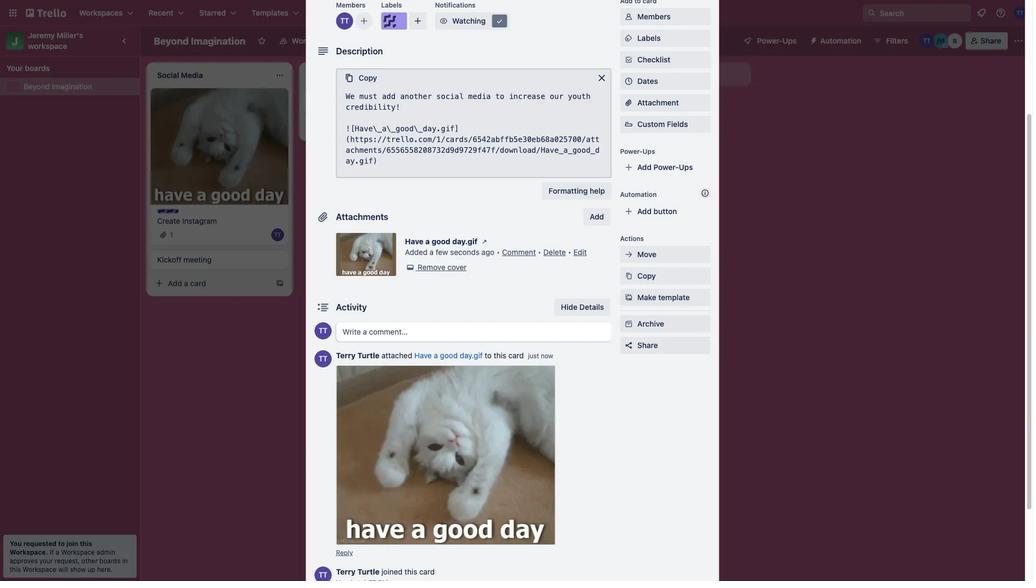 Task type: locate. For each thing, give the bounding box(es) containing it.
automation left filters button
[[820, 36, 861, 45]]

remove
[[418, 263, 445, 272]]

sm image inside members link
[[623, 12, 634, 22]]

share for the right share button
[[981, 36, 1001, 45]]

sm image up the labels link at the top
[[623, 12, 634, 22]]

0 vertical spatial power-ups
[[757, 36, 797, 45]]

cover
[[447, 263, 467, 272]]

search image
[[867, 9, 876, 17]]

rubyanndersson (rubyanndersson) image
[[947, 33, 962, 48]]

request,
[[55, 557, 80, 564]]

terry turtle (terryturtle) image for joined this card
[[314, 567, 332, 581]]

2 vertical spatial terry turtle (terryturtle) image
[[314, 567, 332, 581]]

description
[[336, 46, 383, 56]]

sm image left make
[[623, 292, 634, 303]]

turtle left attached
[[357, 351, 379, 360]]

sm image left checklist
[[623, 55, 634, 65]]

in
[[122, 557, 128, 564]]

0 horizontal spatial share button
[[620, 337, 710, 354]]

share
[[981, 36, 1001, 45], [637, 341, 658, 350]]

1 horizontal spatial add a card
[[321, 123, 359, 132]]

sm image down notifications
[[438, 16, 449, 27]]

0 horizontal spatial to
[[58, 540, 65, 547]]

members up the labels link at the top
[[637, 12, 671, 21]]

day.gif down write a comment text field
[[460, 351, 483, 360]]

boards
[[25, 64, 50, 73], [99, 557, 121, 564]]

power- inside button
[[757, 36, 782, 45]]

0 horizontal spatial add a card button
[[151, 275, 271, 292]]

1 vertical spatial ups
[[643, 148, 655, 155]]

2 horizontal spatial add a card
[[473, 98, 512, 107]]

1 vertical spatial day.gif
[[460, 351, 483, 360]]

1 horizontal spatial imagination
[[191, 35, 246, 47]]

0 horizontal spatial power-
[[620, 148, 643, 155]]

1 horizontal spatial to
[[485, 351, 492, 360]]

0 vertical spatial copy
[[359, 74, 377, 83]]

workspace.
[[10, 548, 48, 556]]

sm image for move
[[623, 249, 634, 260]]

0 vertical spatial workspace
[[292, 36, 331, 45]]

automation button
[[805, 32, 868, 49]]

good down write a comment text field
[[440, 351, 458, 360]]

thinking link
[[310, 99, 435, 110]]

imagination inside text box
[[191, 35, 246, 47]]

sm image right "watching" on the top
[[494, 16, 505, 27]]

this down approves
[[10, 565, 21, 573]]

turtle
[[357, 351, 379, 360], [357, 568, 379, 577]]

sm image inside the 'watching' button
[[438, 16, 449, 27]]

1 vertical spatial to
[[58, 540, 65, 547]]

0 horizontal spatial power-ups
[[620, 148, 655, 155]]

0 vertical spatial boards
[[25, 64, 50, 73]]

None text field
[[346, 91, 602, 167]]

1 horizontal spatial create from template… image
[[581, 98, 590, 107]]

a inside the if a workspace admin approves your request, other boards in this workspace will show up here.
[[56, 548, 59, 556]]

share button down 0 notifications image
[[966, 32, 1008, 49]]

create up workspace visible
[[319, 8, 342, 17]]

archive
[[637, 320, 664, 328]]

automation up "add button"
[[620, 191, 657, 198]]

1 horizontal spatial create
[[319, 8, 342, 17]]

imagination down the your boards with 1 items 'element'
[[52, 82, 92, 91]]

0 vertical spatial create from template… image
[[581, 98, 590, 107]]

share button down archive link
[[620, 337, 710, 354]]

ups down fields
[[679, 163, 693, 172]]

0 horizontal spatial add a card
[[168, 279, 206, 288]]

2 horizontal spatial add a card button
[[456, 94, 577, 111]]

terry
[[336, 351, 356, 360], [336, 568, 356, 577]]

sm image for archive
[[623, 319, 634, 330]]

members up add members to card image
[[336, 1, 366, 9]]

1 vertical spatial create from template… image
[[275, 279, 284, 288]]

0 horizontal spatial workspace
[[23, 565, 56, 573]]

share down archive
[[637, 341, 658, 350]]

terry turtle (terryturtle) image
[[1014, 6, 1027, 19], [336, 13, 353, 30], [919, 33, 934, 48], [271, 228, 284, 241]]

0 vertical spatial members
[[336, 1, 366, 9]]

terry down reply 'link'
[[336, 568, 356, 577]]

1 horizontal spatial ups
[[679, 163, 693, 172]]

1 horizontal spatial workspace
[[61, 548, 95, 556]]

0 vertical spatial automation
[[820, 36, 861, 45]]

color: bold red, title: "thoughts" element
[[310, 93, 350, 101]]

fields
[[667, 120, 688, 129]]

ups
[[782, 36, 797, 45], [643, 148, 655, 155], [679, 163, 693, 172]]

workspace down join
[[61, 548, 95, 556]]

0 vertical spatial beyond imagination
[[154, 35, 246, 47]]

0 vertical spatial turtle
[[357, 351, 379, 360]]

boards down admin
[[99, 557, 121, 564]]

day.gif
[[452, 237, 477, 246], [460, 351, 483, 360]]

sm image inside make template link
[[623, 292, 634, 303]]

to
[[485, 351, 492, 360], [58, 540, 65, 547]]

3 terry turtle (terryturtle) image from the top
[[314, 567, 332, 581]]

1 vertical spatial terry
[[336, 568, 356, 577]]

delete
[[543, 248, 566, 257]]

back to home image
[[26, 4, 66, 22]]

1 horizontal spatial labels
[[637, 34, 661, 43]]

copy up thinking link
[[359, 74, 377, 83]]

admin
[[97, 548, 115, 556]]

2 vertical spatial ups
[[679, 163, 693, 172]]

1 vertical spatial copy
[[637, 272, 656, 281]]

card for the right add a card button
[[496, 98, 512, 107]]

1 horizontal spatial power-ups
[[757, 36, 797, 45]]

ups up add power-ups
[[643, 148, 655, 155]]

1 horizontal spatial boards
[[99, 557, 121, 564]]

0 horizontal spatial share
[[637, 341, 658, 350]]

add another list
[[624, 70, 680, 79]]

create instagram
[[157, 216, 217, 225]]

create for create instagram
[[157, 216, 180, 225]]

sm image down members link
[[623, 33, 634, 44]]

attachment
[[637, 98, 679, 107]]

hide details
[[561, 303, 604, 312]]

create inside button
[[319, 8, 342, 17]]

0 vertical spatial power-
[[757, 36, 782, 45]]

sm image
[[438, 16, 449, 27], [623, 33, 634, 44], [623, 249, 634, 260], [623, 292, 634, 303], [623, 319, 634, 330]]

1 horizontal spatial share
[[981, 36, 1001, 45]]

automation inside the automation button
[[820, 36, 861, 45]]

formatting help
[[549, 187, 605, 196]]

0 horizontal spatial create
[[157, 216, 180, 225]]

0 vertical spatial good
[[432, 237, 450, 246]]

1 horizontal spatial automation
[[820, 36, 861, 45]]

seconds
[[450, 248, 479, 257]]

1 vertical spatial labels
[[637, 34, 661, 43]]

kickoff
[[157, 255, 181, 264]]

0 horizontal spatial beyond imagination
[[24, 82, 92, 91]]

members
[[336, 1, 366, 9], [637, 12, 671, 21]]

this right join
[[80, 540, 92, 547]]

terry for terry turtle attached have a good day.gif to this card just now
[[336, 351, 356, 360]]

sm image for make template
[[623, 292, 634, 303]]

2 horizontal spatial workspace
[[292, 36, 331, 45]]

labels up color: purple, title: none image
[[381, 1, 402, 9]]

sm image for automation
[[805, 32, 820, 47]]

1 vertical spatial imagination
[[52, 82, 92, 91]]

good
[[432, 237, 450, 246], [440, 351, 458, 360]]

delete link
[[543, 248, 566, 257]]

0 vertical spatial share button
[[966, 32, 1008, 49]]

day.gif up seconds
[[452, 237, 477, 246]]

dates button
[[620, 73, 710, 90]]

remove cover link
[[405, 262, 467, 273]]

1 vertical spatial workspace
[[61, 548, 95, 556]]

workspace left visible
[[292, 36, 331, 45]]

0 vertical spatial create
[[319, 8, 342, 17]]

sm image inside archive link
[[623, 319, 634, 330]]

workspace down your at the bottom of the page
[[23, 565, 56, 573]]

add power-ups
[[637, 163, 693, 172]]

1 vertical spatial add a card
[[321, 123, 359, 132]]

1 horizontal spatial copy
[[637, 272, 656, 281]]

1 vertical spatial add a card button
[[303, 119, 424, 137]]

imagination left star or unstar board "image" at top
[[191, 35, 246, 47]]

0 vertical spatial to
[[485, 351, 492, 360]]

ups left the automation button at the top
[[782, 36, 797, 45]]

1 vertical spatial power-ups
[[620, 148, 655, 155]]

0 horizontal spatial boards
[[25, 64, 50, 73]]

reply
[[336, 549, 353, 557]]

have right attached
[[414, 351, 432, 360]]

1 horizontal spatial members
[[637, 12, 671, 21]]

instagram
[[182, 216, 217, 225]]

1 vertical spatial members
[[637, 12, 671, 21]]

1 vertical spatial turtle
[[357, 568, 379, 577]]

sm image inside move 'link'
[[623, 249, 634, 260]]

sm image down added on the top left
[[405, 262, 416, 273]]

terry down activity
[[336, 351, 356, 360]]

Write a comment text field
[[336, 323, 611, 342]]

0 vertical spatial add a card button
[[456, 94, 577, 111]]

create for create
[[319, 8, 342, 17]]

1 vertical spatial terry turtle (terryturtle) image
[[314, 351, 332, 368]]

add a card for bottommost add a card button
[[168, 279, 206, 288]]

if a workspace admin approves your request, other boards in this workspace will show up here.
[[10, 548, 128, 573]]

checklist link
[[620, 51, 710, 69]]

sm image right the power-ups button
[[805, 32, 820, 47]]

sm image inside the automation button
[[805, 32, 820, 47]]

0 horizontal spatial copy
[[359, 74, 377, 83]]

1 vertical spatial boards
[[99, 557, 121, 564]]

0 vertical spatial beyond
[[154, 35, 189, 47]]

have a good day.gif link
[[414, 351, 483, 360]]

power-
[[757, 36, 782, 45], [620, 148, 643, 155], [654, 163, 679, 172]]

sm image left archive
[[623, 319, 634, 330]]

labels up checklist
[[637, 34, 661, 43]]

boards right your
[[25, 64, 50, 73]]

copy up make
[[637, 272, 656, 281]]

1 horizontal spatial beyond imagination
[[154, 35, 246, 47]]

create from template… image
[[581, 98, 590, 107], [275, 279, 284, 288]]

0 vertical spatial add a card
[[473, 98, 512, 107]]

0 notifications image
[[975, 6, 988, 19]]

0 vertical spatial share
[[981, 36, 1001, 45]]

thoughts thinking
[[310, 93, 350, 109]]

up
[[88, 565, 95, 573]]

2 vertical spatial add a card
[[168, 279, 206, 288]]

0 vertical spatial terry
[[336, 351, 356, 360]]

sm image
[[623, 12, 634, 22], [494, 16, 505, 27], [805, 32, 820, 47], [623, 55, 634, 65], [479, 236, 490, 247], [405, 262, 416, 273], [623, 271, 634, 282]]

2 terry turtle (terryturtle) image from the top
[[314, 351, 332, 368]]

2 vertical spatial power-
[[654, 163, 679, 172]]

1 vertical spatial automation
[[620, 191, 657, 198]]

create down color: purple, title: none icon
[[157, 216, 180, 225]]

terry turtle (terryturtle) image
[[314, 323, 332, 340], [314, 351, 332, 368], [314, 567, 332, 581]]

other
[[82, 557, 98, 564]]

0 vertical spatial ups
[[782, 36, 797, 45]]

have
[[405, 237, 424, 246], [414, 351, 432, 360]]

1 turtle from the top
[[357, 351, 379, 360]]

sm image down actions
[[623, 271, 634, 282]]

to left join
[[58, 540, 65, 547]]

sm image down actions
[[623, 249, 634, 260]]

1 vertical spatial share
[[637, 341, 658, 350]]

1 vertical spatial beyond
[[24, 82, 50, 91]]

comment link
[[502, 248, 536, 257]]

notifications
[[435, 1, 476, 9]]

1 vertical spatial share button
[[620, 337, 710, 354]]

workspace visible
[[292, 36, 356, 45]]

card for middle add a card button
[[343, 123, 359, 132]]

sm image for checklist
[[623, 55, 634, 65]]

another
[[640, 70, 668, 79]]

0 vertical spatial imagination
[[191, 35, 246, 47]]

beyond
[[154, 35, 189, 47], [24, 82, 50, 91]]

add
[[624, 70, 638, 79], [473, 98, 488, 107], [321, 123, 335, 132], [637, 163, 652, 172], [637, 207, 652, 216], [590, 213, 604, 221], [168, 279, 182, 288]]

0 vertical spatial have
[[405, 237, 424, 246]]

sm image inside "checklist" link
[[623, 55, 634, 65]]

2 vertical spatial add a card button
[[151, 275, 271, 292]]

add a card
[[473, 98, 512, 107], [321, 123, 359, 132], [168, 279, 206, 288]]

2 turtle from the top
[[357, 568, 379, 577]]

meeting
[[183, 255, 212, 264]]

1 terry from the top
[[336, 351, 356, 360]]

0 horizontal spatial ups
[[643, 148, 655, 155]]

1 horizontal spatial beyond
[[154, 35, 189, 47]]

hide
[[561, 303, 577, 312]]

share button
[[966, 32, 1008, 49], [620, 337, 710, 354]]

2 terry from the top
[[336, 568, 356, 577]]

beyond imagination inside text box
[[154, 35, 246, 47]]

remove cover
[[418, 263, 467, 272]]

sm image inside copy link
[[623, 271, 634, 282]]

1 terry turtle (terryturtle) image from the top
[[314, 323, 332, 340]]

1 vertical spatial create
[[157, 216, 180, 225]]

good up the few in the left of the page
[[432, 237, 450, 246]]

workspace visible button
[[272, 32, 363, 49]]

0 vertical spatial labels
[[381, 1, 402, 9]]

workspace
[[292, 36, 331, 45], [61, 548, 95, 556], [23, 565, 56, 573]]

sm image inside the labels link
[[623, 33, 634, 44]]

sm image up ago
[[479, 236, 490, 247]]

to down write a comment text field
[[485, 351, 492, 360]]

copy button
[[337, 70, 384, 87]]

button
[[654, 207, 677, 216]]

thinking
[[310, 100, 340, 109]]

0 vertical spatial terry turtle (terryturtle) image
[[314, 323, 332, 340]]

color: purple, title: none image
[[157, 209, 179, 213]]

turtle left 'joined'
[[357, 568, 379, 577]]

2 horizontal spatial power-
[[757, 36, 782, 45]]

create instagram link
[[157, 215, 282, 226]]

1 horizontal spatial share button
[[966, 32, 1008, 49]]

have up added on the top left
[[405, 237, 424, 246]]

2 horizontal spatial ups
[[782, 36, 797, 45]]

add a card for middle add a card button
[[321, 123, 359, 132]]

0 horizontal spatial create from template… image
[[275, 279, 284, 288]]

share left show menu icon
[[981, 36, 1001, 45]]

0 horizontal spatial imagination
[[52, 82, 92, 91]]



Task type: describe. For each thing, give the bounding box(es) containing it.
sm image inside the 'watching' button
[[494, 16, 505, 27]]

add a card for the right add a card button
[[473, 98, 512, 107]]

create from template… image for the right add a card button
[[581, 98, 590, 107]]

formatting
[[549, 187, 588, 196]]

details
[[579, 303, 604, 312]]

edit link
[[573, 248, 587, 257]]

ago
[[481, 248, 494, 257]]

sm image for watching
[[438, 16, 449, 27]]

few
[[436, 248, 448, 257]]

terry for terry turtle joined this card
[[336, 568, 356, 577]]

labels link
[[620, 30, 710, 47]]

reply link
[[336, 549, 353, 557]]

watching
[[452, 17, 486, 26]]

1 vertical spatial have
[[414, 351, 432, 360]]

create from template… image
[[428, 124, 437, 132]]

here.
[[97, 565, 113, 573]]

hide details link
[[555, 299, 610, 316]]

members link
[[620, 8, 710, 26]]

card for bottommost add a card button
[[190, 279, 206, 288]]

add members to card image
[[360, 16, 368, 27]]

your boards
[[6, 64, 50, 73]]

1 vertical spatial good
[[440, 351, 458, 360]]

create from template… image for bottommost add a card button
[[275, 279, 284, 288]]

now
[[541, 352, 553, 360]]

activity
[[336, 302, 367, 313]]

terry turtle (terryturtle) image for attached
[[314, 351, 332, 368]]

copy link
[[620, 268, 710, 285]]

beyond imagination link
[[24, 81, 133, 92]]

j
[[12, 34, 18, 47]]

terry turtle joined this card
[[336, 568, 435, 577]]

Board name text field
[[148, 32, 251, 49]]

turtle for attached
[[357, 351, 379, 360]]

have a good day.gif
[[405, 237, 477, 246]]

share for share button to the bottom
[[637, 341, 658, 350]]

color: purple, title: none image
[[381, 13, 407, 30]]

r button
[[947, 33, 962, 48]]

0 horizontal spatial beyond
[[24, 82, 50, 91]]

open information menu image
[[995, 8, 1006, 18]]

will
[[58, 565, 68, 573]]

watching button
[[435, 13, 509, 30]]

Search field
[[876, 5, 970, 21]]

0 horizontal spatial labels
[[381, 1, 402, 9]]

show menu image
[[1013, 36, 1024, 46]]

sm image for remove cover
[[405, 262, 416, 273]]

this left just
[[494, 351, 506, 360]]

primary element
[[0, 0, 1033, 26]]

1 horizontal spatial add a card button
[[303, 119, 424, 137]]

0 horizontal spatial automation
[[620, 191, 657, 198]]

ups inside add power-ups link
[[679, 163, 693, 172]]

add power-ups link
[[620, 159, 710, 176]]

requested
[[23, 540, 56, 547]]

add button
[[637, 207, 677, 216]]

close image
[[596, 73, 607, 84]]

custom fields
[[637, 120, 688, 129]]

1
[[170, 231, 173, 239]]

formatting help link
[[542, 183, 611, 200]]

1 vertical spatial power-
[[620, 148, 643, 155]]

checklist
[[637, 55, 670, 64]]

comment
[[502, 248, 536, 257]]

make template
[[637, 293, 690, 302]]

kickoff meeting link
[[157, 254, 282, 265]]

attachments
[[336, 212, 388, 222]]

jeremy miller (jeremymiller198) image
[[933, 33, 948, 48]]

filters
[[886, 36, 908, 45]]

create button
[[312, 4, 349, 22]]

1 vertical spatial beyond imagination
[[24, 82, 92, 91]]

list
[[670, 70, 680, 79]]

attachment button
[[620, 94, 710, 112]]

add another list button
[[605, 62, 751, 86]]

just
[[528, 352, 539, 360]]

r
[[953, 37, 957, 45]]

thoughts
[[321, 93, 350, 101]]

make
[[637, 293, 656, 302]]

to inside you requested to join this workspace.
[[58, 540, 65, 547]]

sm image for members
[[623, 12, 634, 22]]

your boards with 1 items element
[[6, 62, 128, 75]]

power-ups inside button
[[757, 36, 797, 45]]

visible
[[333, 36, 356, 45]]

boards inside the if a workspace admin approves your request, other boards in this workspace will show up here.
[[99, 557, 121, 564]]

boards inside 'element'
[[25, 64, 50, 73]]

kickoff meeting
[[157, 255, 212, 264]]

this right 'joined'
[[405, 568, 417, 577]]

your
[[6, 64, 23, 73]]

miller's
[[57, 31, 83, 40]]

joined
[[382, 568, 403, 577]]

this inside the if a workspace admin approves your request, other boards in this workspace will show up here.
[[10, 565, 21, 573]]

0 vertical spatial day.gif
[[452, 237, 477, 246]]

template
[[658, 293, 690, 302]]

you
[[10, 540, 22, 547]]

copy inside "copy" "button"
[[359, 74, 377, 83]]

your
[[39, 557, 53, 564]]

actions
[[620, 235, 644, 242]]

star or unstar board image
[[257, 37, 266, 45]]

1 horizontal spatial power-
[[654, 163, 679, 172]]

help
[[590, 187, 605, 196]]

sm image for copy
[[623, 271, 634, 282]]

make template link
[[620, 289, 710, 306]]

attached
[[382, 351, 412, 360]]

add button button
[[620, 203, 710, 220]]

sm image for labels
[[623, 33, 634, 44]]

copy inside copy link
[[637, 272, 656, 281]]

jeremy miller's workspace
[[28, 31, 85, 51]]

turtle for joined
[[357, 568, 379, 577]]

this inside you requested to join this workspace.
[[80, 540, 92, 547]]

if
[[50, 548, 54, 556]]

show
[[70, 565, 86, 573]]

beyond inside text box
[[154, 35, 189, 47]]

move
[[637, 250, 656, 259]]

0 horizontal spatial members
[[336, 1, 366, 9]]

jeremy
[[28, 31, 55, 40]]

add inside button
[[590, 213, 604, 221]]

2 vertical spatial workspace
[[23, 565, 56, 573]]

add button
[[583, 208, 610, 226]]

added a few seconds ago
[[405, 248, 494, 257]]

custom
[[637, 120, 665, 129]]

you requested to join this workspace.
[[10, 540, 92, 556]]

join
[[66, 540, 78, 547]]

edit
[[573, 248, 587, 257]]

ups inside the power-ups button
[[782, 36, 797, 45]]

workspace inside workspace visible button
[[292, 36, 331, 45]]

archive link
[[620, 316, 710, 333]]



Task type: vqa. For each thing, say whether or not it's contained in the screenshot.
a within If A Workspace Admin Approves Your Request, Other Boards In This Workspace Will Show Up Here.
yes



